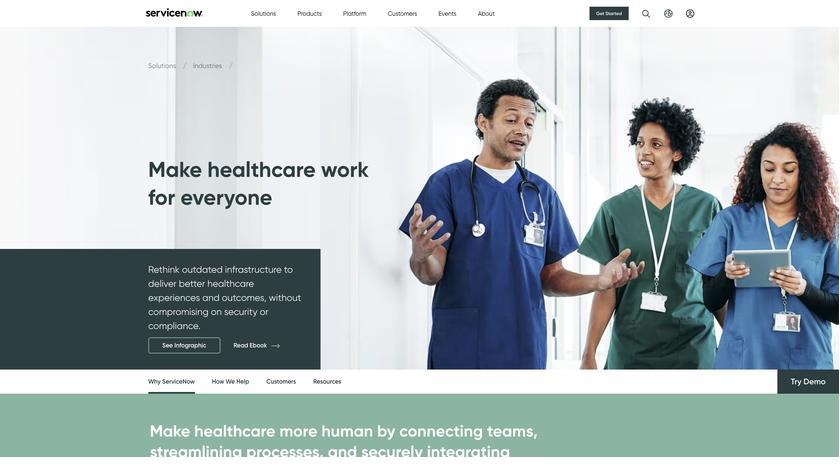 Task type: describe. For each thing, give the bounding box(es) containing it.
resources link
[[313, 370, 341, 394]]

platform
[[343, 10, 367, 17]]

outcomes,
[[222, 292, 267, 303]]

healthcare inside rethink outdated infrastructure to deliver better healthcare experiences and outcomes, without compromising on security or compliance.
[[208, 278, 254, 289]]

customers button
[[388, 9, 417, 18]]

solutions for solutions dropdown button at the top left of the page
[[251, 10, 276, 17]]

see infographic
[[162, 342, 206, 349]]

why servicenow
[[148, 378, 195, 385]]

healthcare for work
[[208, 156, 316, 182]]

get started link
[[590, 7, 629, 20]]

try demo
[[791, 377, 826, 386]]

infrastructure
[[225, 264, 282, 275]]

or
[[260, 306, 269, 317]]

products button
[[298, 9, 322, 18]]

securely
[[361, 442, 423, 457]]

make for make healthcare more human by connecting teams, streamlining processes, and securely integratin
[[150, 421, 190, 441]]

by
[[377, 421, 396, 441]]

solutions link
[[148, 62, 178, 70]]

rethink
[[148, 264, 180, 275]]

solutions button
[[251, 9, 276, 18]]

more
[[280, 421, 318, 441]]

servicenow
[[162, 378, 195, 385]]

compliance.
[[148, 320, 201, 331]]

platform button
[[343, 9, 367, 18]]

help
[[237, 378, 249, 385]]

to
[[284, 264, 293, 275]]

customers link
[[267, 370, 296, 394]]

why
[[148, 378, 161, 385]]

outdated
[[182, 264, 223, 275]]

security
[[224, 306, 258, 317]]

make for make healthcare work for everyone
[[148, 156, 202, 182]]

rethink outdated infrastructure to deliver better healthcare experiences and outcomes, without compromising on security or compliance.
[[148, 264, 301, 331]]

demo
[[804, 377, 826, 386]]

processes,
[[246, 442, 324, 457]]

how we help
[[212, 378, 249, 385]]

without
[[269, 292, 301, 303]]

make healthcare work for everyone
[[148, 156, 369, 210]]

on
[[211, 306, 222, 317]]

started
[[606, 10, 622, 16]]

ebook
[[250, 342, 267, 349]]

events
[[439, 10, 457, 17]]

try demo link
[[778, 370, 840, 394]]

get started
[[597, 10, 622, 16]]

solutions for the solutions link
[[148, 62, 178, 70]]

and inside make healthcare more human by connecting teams, streamlining processes, and securely integratin
[[328, 442, 357, 457]]

how
[[212, 378, 224, 385]]

see
[[162, 342, 173, 349]]

about button
[[478, 9, 495, 18]]

work
[[321, 156, 369, 182]]



Task type: locate. For each thing, give the bounding box(es) containing it.
everyone
[[181, 184, 272, 210]]

and up on
[[202, 292, 220, 303]]

read ebook link
[[234, 342, 290, 349]]

0 horizontal spatial customers
[[267, 378, 296, 385]]

1 horizontal spatial and
[[328, 442, 357, 457]]

events button
[[439, 9, 457, 18]]

teams,
[[487, 421, 538, 441]]

healthcare
[[208, 156, 316, 182], [208, 278, 254, 289], [194, 421, 276, 441]]

we
[[226, 378, 235, 385]]

and down human at the left bottom
[[328, 442, 357, 457]]

healthcare inside make healthcare work for everyone
[[208, 156, 316, 182]]

streamlining
[[150, 442, 242, 457]]

healthcare inside make healthcare more human by connecting teams, streamlining processes, and securely integratin
[[194, 421, 276, 441]]

make inside make healthcare work for everyone
[[148, 156, 202, 182]]

and inside rethink outdated infrastructure to deliver better healthcare experiences and outcomes, without compromising on security or compliance.
[[202, 292, 220, 303]]

try
[[791, 377, 802, 386]]

1 horizontal spatial customers
[[388, 10, 417, 17]]

solutions
[[251, 10, 276, 17], [148, 62, 178, 70]]

customers
[[388, 10, 417, 17], [267, 378, 296, 385]]

better
[[179, 278, 205, 289]]

read ebook
[[234, 342, 269, 349]]

make inside make healthcare more human by connecting teams, streamlining processes, and securely integratin
[[150, 421, 190, 441]]

get
[[597, 10, 605, 16]]

connecting
[[400, 421, 483, 441]]

experiences
[[148, 292, 200, 303]]

for
[[148, 184, 175, 210]]

healthcare for more
[[194, 421, 276, 441]]

resources
[[313, 378, 341, 385]]

industries link
[[193, 62, 224, 70]]

servicenow image
[[145, 8, 204, 17]]

make up for
[[148, 156, 202, 182]]

read
[[234, 342, 248, 349]]

infographic
[[174, 342, 206, 349]]

0 vertical spatial customers
[[388, 10, 417, 17]]

1 vertical spatial and
[[328, 442, 357, 457]]

how we help link
[[212, 370, 249, 394]]

0 vertical spatial healthcare
[[208, 156, 316, 182]]

1 vertical spatial healthcare
[[208, 278, 254, 289]]

make
[[148, 156, 202, 182], [150, 421, 190, 441]]

2 vertical spatial healthcare
[[194, 421, 276, 441]]

0 horizontal spatial and
[[202, 292, 220, 303]]

make up streamlining
[[150, 421, 190, 441]]

why servicenow link
[[148, 370, 195, 396]]

see infographic link
[[148, 338, 220, 354]]

0 vertical spatial and
[[202, 292, 220, 303]]

go to servicenow account image
[[686, 9, 695, 18]]

0 horizontal spatial solutions
[[148, 62, 178, 70]]

make healthcare more human by connecting teams, streamlining processes, and securely integratin
[[150, 421, 538, 457]]

customers for customers link
[[267, 378, 296, 385]]

industries
[[193, 62, 224, 70]]

customers for customers popup button
[[388, 10, 417, 17]]

products
[[298, 10, 322, 17]]

about
[[478, 10, 495, 17]]

and
[[202, 292, 220, 303], [328, 442, 357, 457]]

human
[[322, 421, 373, 441]]

1 vertical spatial make
[[150, 421, 190, 441]]

0 vertical spatial make
[[148, 156, 202, 182]]

0 vertical spatial solutions
[[251, 10, 276, 17]]

1 vertical spatial solutions
[[148, 62, 178, 70]]

1 horizontal spatial solutions
[[251, 10, 276, 17]]

compromising
[[148, 306, 209, 317]]

deliver
[[148, 278, 177, 289]]

1 vertical spatial customers
[[267, 378, 296, 385]]



Task type: vqa. For each thing, say whether or not it's contained in the screenshot.
'Infographic'
yes



